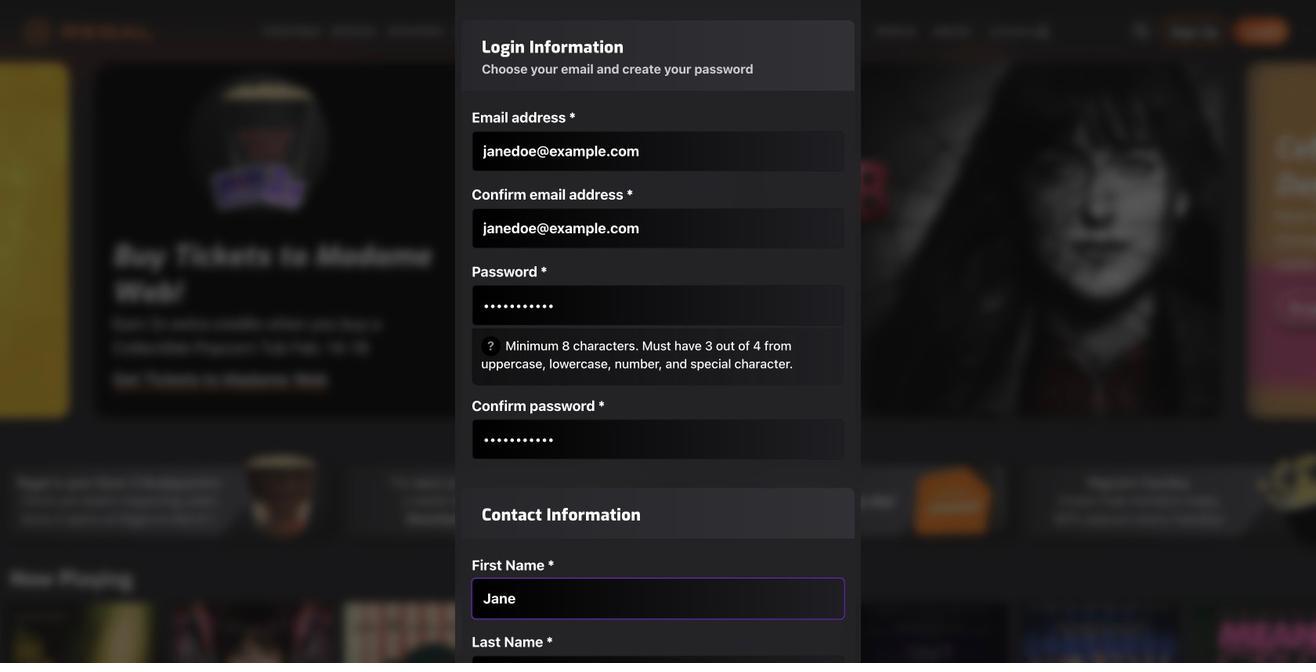 Task type: describe. For each thing, give the bounding box(es) containing it.
madame web tickets on sale element
[[94, 63, 1222, 418]]

dune popcorn 4 image
[[230, 453, 332, 550]]

regal unlimited card image
[[910, 453, 1012, 550]]

popcorn bucket image
[[1250, 453, 1316, 550]]



Task type: vqa. For each thing, say whether or not it's contained in the screenshot.
the RPX - Regal Premium Experience Image
no



Task type: locate. For each thing, give the bounding box(es) containing it.
rpx movies image
[[930, 20, 978, 42]]

None text field
[[472, 579, 844, 620]]

regal tag image
[[570, 453, 672, 550]]

last name * element
[[461, 633, 855, 664]]

None email field
[[472, 131, 844, 172], [472, 208, 844, 249], [472, 131, 844, 172], [472, 208, 844, 249]]

imax movies image
[[875, 20, 919, 42]]

main element
[[256, 20, 1061, 42]]

enter password element
[[461, 262, 855, 386]]

screenx movies image
[[989, 20, 1055, 42]]

None password field
[[472, 285, 844, 326], [472, 420, 844, 460], [472, 285, 844, 326], [472, 420, 844, 460]]

go to homepage image
[[25, 19, 154, 44]]

madame web tickets on sale image
[[94, 63, 1222, 418]]

regal dark background image
[[0, 0, 1316, 118]]

4dx movies image
[[798, 20, 864, 42]]



